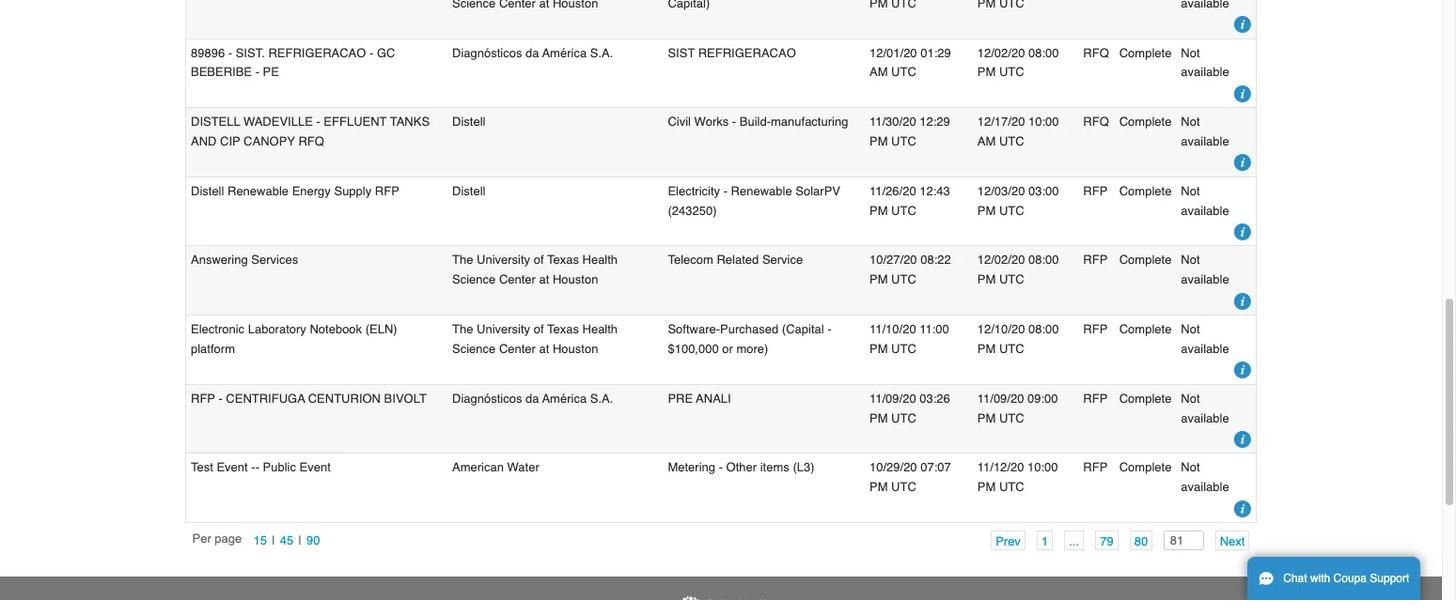 Task type: locate. For each thing, give the bounding box(es) containing it.
2 da from the top
[[526, 392, 539, 406]]

Jump to page number field
[[1164, 531, 1204, 551]]

science for electronic laboratory notebook (eln) platform
[[452, 342, 496, 356]]

2 08:00 from the top
[[1029, 253, 1059, 267]]

canopy
[[244, 134, 295, 149]]

not available for 03:26
[[1181, 392, 1230, 426]]

5 not available from the top
[[1181, 323, 1230, 356]]

not for 11/10/20 11:00 pm utc
[[1181, 323, 1200, 337]]

12/02/20 down 12/03/20 03:00 pm utc
[[978, 253, 1025, 267]]

pm down "11/12/20"
[[978, 481, 996, 495]]

utc inside the 11/30/20 12:29 pm utc
[[892, 134, 917, 149]]

the university of texas health science center at houston
[[452, 253, 618, 287], [452, 323, 618, 356]]

da for rfp - centrifuga centurion bivolt
[[526, 392, 539, 406]]

1 vertical spatial diagnósticos
[[452, 392, 522, 406]]

2 of from the top
[[534, 323, 544, 337]]

gc
[[377, 46, 395, 60]]

1 horizontal spatial refrigeracao
[[698, 46, 796, 60]]

utc down "11/12/20"
[[1000, 481, 1025, 495]]

1 vertical spatial diagnósticos da américa s.a.
[[452, 392, 613, 406]]

2 at from the top
[[539, 342, 550, 356]]

08:00 for 11/10/20 11:00 pm utc
[[1029, 323, 1059, 337]]

health
[[583, 253, 618, 267], [583, 323, 618, 337]]

1 horizontal spatial event
[[300, 461, 331, 475]]

other
[[727, 461, 757, 475]]

1 vertical spatial rfq
[[1084, 115, 1109, 129]]

11/09/20 left 03:26 in the right of the page
[[870, 392, 917, 406]]

12/02/20 08:00 pm utc up 12/17/20
[[978, 46, 1059, 79]]

1 vertical spatial center
[[499, 342, 536, 356]]

1 horizontal spatial 11/09/20
[[978, 392, 1024, 406]]

1 vertical spatial health
[[583, 323, 618, 337]]

2 américa from the top
[[542, 392, 587, 406]]

12/10/20
[[978, 323, 1025, 337]]

1 event from the left
[[217, 461, 248, 475]]

11/30/20
[[870, 115, 917, 129]]

of for telecom
[[534, 253, 544, 267]]

2 12/02/20 from the top
[[978, 253, 1025, 267]]

2 renewable from the left
[[731, 184, 792, 198]]

10/27/20 08:22 pm utc
[[870, 253, 951, 287]]

science for answering services
[[452, 273, 496, 287]]

utc down the "11/10/20"
[[892, 342, 917, 356]]

0 horizontal spatial navigation
[[192, 531, 325, 552]]

1 at from the top
[[539, 273, 550, 287]]

0 vertical spatial science
[[452, 273, 496, 287]]

am down 12/01/20
[[870, 65, 888, 79]]

7 complete from the top
[[1120, 461, 1172, 475]]

12/02/20 08:00 pm utc up 12/10/20
[[978, 253, 1059, 287]]

metering
[[668, 461, 716, 475]]

7 not from the top
[[1181, 461, 1200, 475]]

2 vertical spatial rfq
[[298, 134, 324, 149]]

- inside "electricity - renewable solarpv (243250)"
[[724, 184, 728, 198]]

1 vertical spatial the university of texas health science center at houston
[[452, 323, 618, 356]]

1 11/09/20 from the left
[[870, 392, 917, 406]]

pm inside the 11/12/20 10:00 pm utc
[[978, 481, 996, 495]]

am inside 12/01/20 01:29 am utc
[[870, 65, 888, 79]]

not available for 11:00
[[1181, 323, 1230, 356]]

utc inside "12/10/20 08:00 pm utc"
[[1000, 342, 1025, 356]]

11/12/20 10:00 pm utc
[[978, 461, 1058, 495]]

prev
[[996, 535, 1021, 549]]

houston
[[553, 273, 598, 287], [553, 342, 598, 356]]

prev button
[[991, 531, 1026, 551]]

6 available from the top
[[1181, 411, 1230, 426]]

1 08:00 from the top
[[1029, 46, 1059, 60]]

08:00 down 12/03/20 03:00 pm utc
[[1029, 253, 1059, 267]]

1 horizontal spatial am
[[978, 134, 996, 149]]

0 vertical spatial américa
[[542, 46, 587, 60]]

0 vertical spatial health
[[583, 253, 618, 267]]

health left telecom
[[583, 253, 618, 267]]

event right test
[[217, 461, 248, 475]]

the
[[452, 253, 473, 267], [452, 323, 473, 337]]

s.a. left pre
[[590, 392, 613, 406]]

0 horizontal spatial renewable
[[228, 184, 289, 198]]

4 not from the top
[[1181, 253, 1200, 267]]

2 university from the top
[[477, 323, 530, 337]]

0 vertical spatial the
[[452, 253, 473, 267]]

am for 12/01/20 01:29 am utc
[[870, 65, 888, 79]]

not available for 07:07
[[1181, 461, 1230, 495]]

1 | from the left
[[272, 534, 275, 548]]

not available for 01:29
[[1181, 46, 1230, 79]]

1 vertical spatial 10:00
[[1028, 461, 1058, 475]]

items
[[760, 461, 790, 475]]

utc
[[892, 65, 917, 79], [1000, 65, 1025, 79], [892, 134, 917, 149], [1000, 134, 1025, 149], [892, 204, 917, 218], [1000, 204, 1025, 218], [892, 273, 917, 287], [1000, 273, 1025, 287], [892, 342, 917, 356], [1000, 342, 1025, 356], [892, 411, 917, 426], [1000, 411, 1025, 426], [892, 481, 917, 495], [1000, 481, 1025, 495]]

1 diagnósticos from the top
[[452, 46, 522, 60]]

1 of from the top
[[534, 253, 544, 267]]

1 renewable from the left
[[228, 184, 289, 198]]

10:00 for 11/12/20 10:00 pm utc
[[1028, 461, 1058, 475]]

10:00 inside the 12/17/20 10:00 am utc
[[1029, 115, 1059, 129]]

page
[[215, 532, 242, 546]]

08:00 for 12/01/20 01:29 am utc
[[1029, 46, 1059, 60]]

1 complete from the top
[[1120, 46, 1172, 60]]

1 vertical spatial s.a.
[[590, 392, 613, 406]]

1 vertical spatial houston
[[553, 342, 598, 356]]

utc down 11/30/20
[[892, 134, 917, 149]]

2 complete from the top
[[1120, 115, 1172, 129]]

utc up 10/29/20
[[892, 411, 917, 426]]

5 complete from the top
[[1120, 323, 1172, 337]]

utc down 10/27/20
[[892, 273, 917, 287]]

utc up 12/17/20
[[1000, 65, 1025, 79]]

utc down 11/26/20
[[892, 204, 917, 218]]

navigation
[[192, 531, 325, 552], [980, 531, 1250, 552]]

pm inside 10/29/20 07:07 pm utc
[[870, 481, 888, 495]]

pm down 11/30/20
[[870, 134, 888, 149]]

1 vertical spatial am
[[978, 134, 996, 149]]

event right public
[[300, 461, 331, 475]]

the for electronic laboratory notebook (eln) platform
[[452, 323, 473, 337]]

0 vertical spatial 10:00
[[1029, 115, 1059, 129]]

0 vertical spatial center
[[499, 273, 536, 287]]

6 not available from the top
[[1181, 392, 1230, 426]]

89896 - sist. refrigeracao - gc beberibe - pe
[[191, 46, 395, 79]]

not for 11/09/20 03:26 pm utc
[[1181, 392, 1200, 406]]

0 vertical spatial rfq
[[1084, 46, 1109, 60]]

pm down 12/10/20
[[978, 342, 996, 356]]

2 houston from the top
[[553, 342, 598, 356]]

rfq for 10:00
[[1084, 115, 1109, 129]]

1 vertical spatial 08:00
[[1029, 253, 1059, 267]]

1 vertical spatial science
[[452, 342, 496, 356]]

4 not available from the top
[[1181, 253, 1230, 287]]

1 the from the top
[[452, 253, 473, 267]]

supply
[[334, 184, 372, 198]]

08:00 right 12/10/20
[[1029, 323, 1059, 337]]

3 not available from the top
[[1181, 184, 1230, 218]]

11/09/20 03:26 pm utc
[[870, 392, 951, 426]]

1 the university of texas health science center at houston from the top
[[452, 253, 618, 287]]

utc inside 11/26/20 12:43 pm utc
[[892, 204, 917, 218]]

not available for 12:43
[[1181, 184, 1230, 218]]

diagnósticos for rfp - centrifuga centurion bivolt
[[452, 392, 522, 406]]

2 11/09/20 from the left
[[978, 392, 1024, 406]]

science
[[452, 273, 496, 287], [452, 342, 496, 356]]

2 not from the top
[[1181, 115, 1200, 129]]

software-purchased (capital - $100,000 or more)
[[668, 323, 832, 356]]

2 the university of texas health science center at houston from the top
[[452, 323, 618, 356]]

3 available from the top
[[1181, 204, 1230, 218]]

11/09/20
[[870, 392, 917, 406], [978, 392, 1024, 406]]

08:00 up the 12/17/20 10:00 am utc
[[1029, 46, 1059, 60]]

12/02/20 for 01:29
[[978, 46, 1025, 60]]

utc up "11/12/20"
[[1000, 411, 1025, 426]]

12/01/20 01:29 am utc
[[870, 46, 951, 79]]

1 horizontal spatial |
[[299, 534, 302, 548]]

11/09/20 09:00 pm utc
[[978, 392, 1058, 426]]

solarpv
[[796, 184, 841, 198]]

renewable inside "electricity - renewable solarpv (243250)"
[[731, 184, 792, 198]]

houston for telecom related service
[[553, 273, 598, 287]]

utc inside 12/01/20 01:29 am utc
[[892, 65, 917, 79]]

1 horizontal spatial renewable
[[731, 184, 792, 198]]

and
[[191, 134, 217, 149]]

1 da from the top
[[526, 46, 539, 60]]

10:00 for 12/17/20 10:00 am utc
[[1029, 115, 1059, 129]]

2 health from the top
[[583, 323, 618, 337]]

2 | from the left
[[299, 534, 302, 548]]

water
[[507, 461, 540, 475]]

1 diagnósticos da américa s.a. from the top
[[452, 46, 613, 60]]

1 vertical spatial 12/02/20
[[978, 253, 1025, 267]]

1 navigation from the left
[[192, 531, 325, 552]]

0 horizontal spatial |
[[272, 534, 275, 548]]

build-
[[740, 115, 771, 129]]

1 12/02/20 08:00 pm utc from the top
[[978, 46, 1059, 79]]

0 vertical spatial da
[[526, 46, 539, 60]]

of
[[534, 253, 544, 267], [534, 323, 544, 337]]

utc down 12/17/20
[[1000, 134, 1025, 149]]

renewable left solarpv
[[731, 184, 792, 198]]

of for software-
[[534, 323, 544, 337]]

pm down 11/26/20
[[870, 204, 888, 218]]

health left 'software-'
[[583, 323, 618, 337]]

0 vertical spatial 08:00
[[1029, 46, 1059, 60]]

refrigeracao up pe
[[268, 46, 366, 60]]

event
[[217, 461, 248, 475], [300, 461, 331, 475]]

rfp for metering - other items (l3)
[[1084, 461, 1108, 475]]

pm down the 12/03/20
[[978, 204, 996, 218]]

américa for pre anali
[[542, 392, 587, 406]]

2 12/02/20 08:00 pm utc from the top
[[978, 253, 1059, 287]]

90
[[307, 534, 320, 548]]

available for 11/30/20 12:29 pm utc
[[1181, 134, 1230, 149]]

1 science from the top
[[452, 273, 496, 287]]

1 vertical spatial of
[[534, 323, 544, 337]]

utc down the 12/03/20
[[1000, 204, 1025, 218]]

| left the 45
[[272, 534, 275, 548]]

utc up 12/10/20
[[1000, 273, 1025, 287]]

2 the from the top
[[452, 323, 473, 337]]

2 not available from the top
[[1181, 115, 1230, 149]]

diagnósticos da américa s.a. for rfp - centrifuga centurion bivolt
[[452, 392, 613, 406]]

0 vertical spatial 12/02/20
[[978, 46, 1025, 60]]

s.a. for sist
[[590, 46, 613, 60]]

1 refrigeracao from the left
[[268, 46, 366, 60]]

1
[[1042, 535, 1049, 549]]

0 horizontal spatial am
[[870, 65, 888, 79]]

navigation containing prev
[[980, 531, 1250, 552]]

tanks
[[390, 115, 430, 129]]

university
[[477, 253, 530, 267], [477, 323, 530, 337]]

7 not available from the top
[[1181, 461, 1230, 495]]

utc inside 11/09/20 03:26 pm utc
[[892, 411, 917, 426]]

pm inside 11/09/20 03:26 pm utc
[[870, 411, 888, 426]]

2 vertical spatial 08:00
[[1029, 323, 1059, 337]]

pm inside "12/10/20 08:00 pm utc"
[[978, 342, 996, 356]]

- inside software-purchased (capital - $100,000 or more)
[[828, 323, 832, 337]]

pm up "11/12/20"
[[978, 411, 996, 426]]

11/09/20 for 11/09/20 03:26 pm utc
[[870, 392, 917, 406]]

1 vertical spatial texas
[[547, 323, 579, 337]]

not available
[[1181, 46, 1230, 79], [1181, 115, 1230, 149], [1181, 184, 1230, 218], [1181, 253, 1230, 287], [1181, 323, 1230, 356], [1181, 392, 1230, 426], [1181, 461, 1230, 495]]

refrigeracao right sist
[[698, 46, 796, 60]]

energy
[[292, 184, 331, 198]]

not available for 08:22
[[1181, 253, 1230, 287]]

3 08:00 from the top
[[1029, 323, 1059, 337]]

0 vertical spatial 12/02/20 08:00 pm utc
[[978, 46, 1059, 79]]

health for software-purchased (capital - $100,000 or more)
[[583, 323, 618, 337]]

6 not from the top
[[1181, 392, 1200, 406]]

with
[[1311, 573, 1331, 586]]

1 texas from the top
[[547, 253, 579, 267]]

1 center from the top
[[499, 273, 536, 287]]

pm down 10/27/20
[[870, 273, 888, 287]]

1 horizontal spatial navigation
[[980, 531, 1250, 552]]

0 vertical spatial diagnósticos
[[452, 46, 522, 60]]

1 12/02/20 from the top
[[978, 46, 1025, 60]]

0 vertical spatial am
[[870, 65, 888, 79]]

(243250)
[[668, 204, 717, 218]]

| left 90
[[299, 534, 302, 548]]

10:00 inside the 11/12/20 10:00 pm utc
[[1028, 461, 1058, 475]]

2 center from the top
[[499, 342, 536, 356]]

3 not from the top
[[1181, 184, 1200, 198]]

5 not from the top
[[1181, 323, 1200, 337]]

available
[[1181, 65, 1230, 79], [1181, 134, 1230, 149], [1181, 204, 1230, 218], [1181, 273, 1230, 287], [1181, 342, 1230, 356], [1181, 411, 1230, 426], [1181, 481, 1230, 495]]

1 houston from the top
[[553, 273, 598, 287]]

1 vertical spatial da
[[526, 392, 539, 406]]

0 vertical spatial diagnósticos da américa s.a.
[[452, 46, 613, 60]]

1 10:00 from the top
[[1029, 115, 1059, 129]]

12/02/20
[[978, 46, 1025, 60], [978, 253, 1025, 267]]

utc inside 10/27/20 08:22 pm utc
[[892, 273, 917, 287]]

7 available from the top
[[1181, 481, 1230, 495]]

03:00
[[1029, 184, 1059, 198]]

2 diagnósticos da américa s.a. from the top
[[452, 392, 613, 406]]

1 vertical spatial 12/02/20 08:00 pm utc
[[978, 253, 1059, 287]]

am down 12/17/20
[[978, 134, 996, 149]]

4 complete from the top
[[1120, 253, 1172, 267]]

0 vertical spatial university
[[477, 253, 530, 267]]

related
[[717, 253, 759, 267]]

0 vertical spatial at
[[539, 273, 550, 287]]

am inside the 12/17/20 10:00 am utc
[[978, 134, 996, 149]]

refrigeracao
[[268, 46, 366, 60], [698, 46, 796, 60]]

2 science from the top
[[452, 342, 496, 356]]

am for 12/17/20 10:00 am utc
[[978, 134, 996, 149]]

11/09/20 left 09:00
[[978, 392, 1024, 406]]

distell
[[452, 115, 486, 129], [191, 184, 224, 198], [452, 184, 486, 198]]

0 vertical spatial the university of texas health science center at houston
[[452, 253, 618, 287]]

0 horizontal spatial event
[[217, 461, 248, 475]]

utc inside the 11/12/20 10:00 pm utc
[[1000, 481, 1025, 495]]

1 not available from the top
[[1181, 46, 1230, 79]]

2 available from the top
[[1181, 134, 1230, 149]]

10:00 right "11/12/20"
[[1028, 461, 1058, 475]]

0 horizontal spatial refrigeracao
[[268, 46, 366, 60]]

1 américa from the top
[[542, 46, 587, 60]]

university for answering services
[[477, 253, 530, 267]]

10/27/20
[[870, 253, 917, 267]]

texas for software-purchased (capital - $100,000 or more)
[[547, 323, 579, 337]]

s.a. left sist
[[590, 46, 613, 60]]

1 vertical spatial the
[[452, 323, 473, 337]]

08:00 inside "12/10/20 08:00 pm utc"
[[1029, 323, 1059, 337]]

sist
[[668, 46, 695, 60]]

1 vertical spatial university
[[477, 323, 530, 337]]

- inside distell wadeville - effluent tanks and cip canopy rfq
[[316, 115, 320, 129]]

complete for 11/30/20 12:29 pm utc
[[1120, 115, 1172, 129]]

electronic
[[191, 323, 245, 337]]

1 available from the top
[[1181, 65, 1230, 79]]

distell for distell wadeville - effluent tanks and cip canopy rfq
[[452, 115, 486, 129]]

rfq for 08:00
[[1084, 46, 1109, 60]]

utc down 12/01/20
[[892, 65, 917, 79]]

12/02/20 right 01:29
[[978, 46, 1025, 60]]

1 vertical spatial at
[[539, 342, 550, 356]]

|
[[272, 534, 275, 548], [299, 534, 302, 548]]

2 texas from the top
[[547, 323, 579, 337]]

5 available from the top
[[1181, 342, 1230, 356]]

0 vertical spatial of
[[534, 253, 544, 267]]

electricity - renewable solarpv (243250)
[[668, 184, 841, 218]]

utc down 10/29/20
[[892, 481, 917, 495]]

not
[[1181, 46, 1200, 60], [1181, 115, 1200, 129], [1181, 184, 1200, 198], [1181, 253, 1200, 267], [1181, 323, 1200, 337], [1181, 392, 1200, 406], [1181, 461, 1200, 475]]

15 | 45 | 90
[[254, 534, 320, 548]]

3 complete from the top
[[1120, 184, 1172, 198]]

89896
[[191, 46, 225, 60]]

am
[[870, 65, 888, 79], [978, 134, 996, 149]]

0 horizontal spatial 11/09/20
[[870, 392, 917, 406]]

works
[[695, 115, 729, 129]]

bivolt
[[384, 392, 427, 406]]

2 navigation from the left
[[980, 531, 1250, 552]]

next
[[1220, 535, 1245, 549]]

0 vertical spatial s.a.
[[590, 46, 613, 60]]

renewable
[[228, 184, 289, 198], [731, 184, 792, 198]]

not for 11/30/20 12:29 pm utc
[[1181, 115, 1200, 129]]

pm down 10/29/20
[[870, 481, 888, 495]]

rfp for electricity - renewable solarpv (243250)
[[1084, 184, 1108, 198]]

11/09/20 inside 11/09/20 03:26 pm utc
[[870, 392, 917, 406]]

1 not from the top
[[1181, 46, 1200, 60]]

renewable down 'canopy'
[[228, 184, 289, 198]]

0 vertical spatial texas
[[547, 253, 579, 267]]

rfp
[[375, 184, 399, 198], [1084, 184, 1108, 198], [1084, 253, 1108, 267], [1084, 323, 1108, 337], [191, 392, 215, 406], [1084, 392, 1108, 406], [1084, 461, 1108, 475]]

pm up 10/29/20
[[870, 411, 888, 426]]

12/02/20 08:00 pm utc
[[978, 46, 1059, 79], [978, 253, 1059, 287]]

pm inside 11/10/20 11:00 pm utc
[[870, 342, 888, 356]]

2 s.a. from the top
[[590, 392, 613, 406]]

the university of texas health science center at houston for telecom
[[452, 253, 618, 287]]

1 university from the top
[[477, 253, 530, 267]]

available for 12/01/20 01:29 am utc
[[1181, 65, 1230, 79]]

0 vertical spatial houston
[[553, 273, 598, 287]]

11/09/20 inside 11/09/20 09:00 pm utc
[[978, 392, 1024, 406]]

s.a.
[[590, 46, 613, 60], [590, 392, 613, 406]]

4 available from the top
[[1181, 273, 1230, 287]]

1 vertical spatial américa
[[542, 392, 587, 406]]

10/29/20
[[870, 461, 917, 475]]

utc down 12/10/20
[[1000, 342, 1025, 356]]

1 s.a. from the top
[[590, 46, 613, 60]]

not for 12/01/20 01:29 am utc
[[1181, 46, 1200, 60]]

rfp for pre anali
[[1084, 392, 1108, 406]]

2 diagnósticos from the top
[[452, 392, 522, 406]]

distell for distell renewable energy supply rfp
[[452, 184, 486, 198]]

1 health from the top
[[583, 253, 618, 267]]

complete for 10/27/20 08:22 pm utc
[[1120, 253, 1172, 267]]

6 complete from the top
[[1120, 392, 1172, 406]]

10:00 right 12/17/20
[[1029, 115, 1059, 129]]

2 10:00 from the top
[[1028, 461, 1058, 475]]

pm down the "11/10/20"
[[870, 342, 888, 356]]

center
[[499, 273, 536, 287], [499, 342, 536, 356]]



Task type: describe. For each thing, give the bounding box(es) containing it.
test
[[191, 461, 213, 475]]

80 button
[[1130, 531, 1153, 551]]

the university of texas health science center at houston for software-
[[452, 323, 618, 356]]

12/17/20
[[978, 115, 1025, 129]]

12/02/20 08:00 pm utc for rfp
[[978, 253, 1059, 287]]

center for software-purchased (capital - $100,000 or more)
[[499, 342, 536, 356]]

11/10/20 11:00 pm utc
[[870, 323, 950, 356]]

center for telecom related service
[[499, 273, 536, 287]]

available for 11/26/20 12:43 pm utc
[[1181, 204, 1230, 218]]

diagnósticos for 89896 - sist. refrigeracao - gc beberibe - pe
[[452, 46, 522, 60]]

da for 89896 - sist. refrigeracao - gc beberibe - pe
[[526, 46, 539, 60]]

not for 10/29/20 07:07 pm utc
[[1181, 461, 1200, 475]]

complete for 10/29/20 07:07 pm utc
[[1120, 461, 1172, 475]]

navigation containing per page
[[192, 531, 325, 552]]

per page
[[192, 532, 242, 546]]

civil works - build-manufacturing
[[668, 115, 849, 129]]

anali
[[696, 392, 731, 406]]

pm inside the 11/30/20 12:29 pm utc
[[870, 134, 888, 149]]

rfp for software-purchased (capital - $100,000 or more)
[[1084, 323, 1108, 337]]

sist.
[[236, 46, 265, 60]]

12/10/20 08:00 pm utc
[[978, 323, 1059, 356]]

pre
[[668, 392, 693, 406]]

12:29
[[920, 115, 951, 129]]

rfq inside distell wadeville - effluent tanks and cip canopy rfq
[[298, 134, 324, 149]]

civil
[[668, 115, 691, 129]]

2 refrigeracao from the left
[[698, 46, 796, 60]]

metering - other items (l3)
[[668, 461, 815, 475]]

15
[[254, 534, 267, 548]]

refrigeracao inside "89896 - sist. refrigeracao - gc beberibe - pe"
[[268, 46, 366, 60]]

utc inside 12/03/20 03:00 pm utc
[[1000, 204, 1025, 218]]

pm up 12/17/20
[[978, 65, 996, 79]]

american water
[[452, 461, 540, 475]]

pm inside 10/27/20 08:22 pm utc
[[870, 273, 888, 287]]

rfp - centrifuga centurion bivolt
[[191, 392, 427, 406]]

12/02/20 08:00 pm utc for rfq
[[978, 46, 1059, 79]]

per
[[192, 532, 211, 546]]

11:00
[[920, 323, 950, 337]]

pm inside 11/09/20 09:00 pm utc
[[978, 411, 996, 426]]

03:26
[[920, 392, 951, 406]]

12/03/20 03:00 pm utc
[[978, 184, 1059, 218]]

79 button
[[1096, 531, 1119, 551]]

cip
[[220, 134, 240, 149]]

electronic laboratory notebook (eln) platform
[[191, 323, 397, 356]]

complete for 12/01/20 01:29 am utc
[[1120, 46, 1172, 60]]

available for 11/10/20 11:00 pm utc
[[1181, 342, 1230, 356]]

houston for software-purchased (capital - $100,000 or more)
[[553, 342, 598, 356]]

pre anali
[[668, 392, 731, 406]]

centrifuga
[[226, 392, 305, 406]]

texas for telecom related service
[[547, 253, 579, 267]]

pm inside 12/03/20 03:00 pm utc
[[978, 204, 996, 218]]

90 button
[[302, 531, 325, 551]]

beberibe
[[191, 65, 252, 79]]

...
[[1069, 535, 1080, 549]]

next button
[[1216, 531, 1250, 551]]

12/03/20
[[978, 184, 1025, 198]]

distell wadeville - effluent tanks and cip canopy rfq
[[191, 115, 430, 149]]

07:07
[[921, 461, 951, 475]]

support
[[1370, 573, 1410, 586]]

$100,000
[[668, 342, 719, 356]]

(eln)
[[366, 323, 397, 337]]

11/30/20 12:29 pm utc
[[870, 115, 951, 149]]

utc inside 11/09/20 09:00 pm utc
[[1000, 411, 1025, 426]]

answering services
[[191, 253, 298, 267]]

... button
[[1065, 531, 1084, 551]]

public
[[263, 461, 296, 475]]

at for software-purchased (capital - $100,000 or more)
[[539, 342, 550, 356]]

rfp for telecom related service
[[1084, 253, 1108, 267]]

utc inside the 12/17/20 10:00 am utc
[[1000, 134, 1025, 149]]

utc inside 11/10/20 11:00 pm utc
[[892, 342, 917, 356]]

manufacturing
[[771, 115, 849, 129]]

12:43
[[920, 184, 951, 198]]

software-
[[668, 323, 720, 337]]

available for 10/29/20 07:07 pm utc
[[1181, 481, 1230, 495]]

health for telecom related service
[[583, 253, 618, 267]]

11/12/20
[[978, 461, 1024, 475]]

pm up 12/10/20
[[978, 273, 996, 287]]

at for telecom related service
[[539, 273, 550, 287]]

chat with coupa support
[[1284, 573, 1410, 586]]

11/10/20
[[870, 323, 917, 337]]

available for 11/09/20 03:26 pm utc
[[1181, 411, 1230, 426]]

services
[[251, 253, 298, 267]]

complete for 11/09/20 03:26 pm utc
[[1120, 392, 1172, 406]]

coupa supplier portal image
[[674, 596, 768, 601]]

diagnósticos da américa s.a. for 89896 - sist. refrigeracao - gc beberibe - pe
[[452, 46, 613, 60]]

coupa
[[1334, 573, 1367, 586]]

distell
[[191, 115, 240, 129]]

the for answering services
[[452, 253, 473, 267]]

10/29/20 07:07 pm utc
[[870, 461, 951, 495]]

service
[[763, 253, 803, 267]]

12/01/20
[[870, 46, 917, 60]]

12/17/20 10:00 am utc
[[978, 115, 1059, 149]]

test event -- public event
[[191, 461, 331, 475]]

79
[[1100, 535, 1114, 549]]

not available for 12:29
[[1181, 115, 1230, 149]]

45
[[280, 534, 294, 548]]

américa for sist refrigeracao
[[542, 46, 587, 60]]

chat
[[1284, 573, 1308, 586]]

electricity
[[668, 184, 720, 198]]

08:00 for 10/27/20 08:22 pm utc
[[1029, 253, 1059, 267]]

platform
[[191, 342, 235, 356]]

(capital
[[782, 323, 824, 337]]

purchased
[[720, 323, 779, 337]]

11/26/20
[[870, 184, 917, 198]]

available for 10/27/20 08:22 pm utc
[[1181, 273, 1230, 287]]

12/02/20 for 08:22
[[978, 253, 1025, 267]]

not for 11/26/20 12:43 pm utc
[[1181, 184, 1200, 198]]

effluent
[[324, 115, 387, 129]]

15 button
[[249, 531, 272, 551]]

american
[[452, 461, 504, 475]]

or
[[722, 342, 733, 356]]

11/26/20 12:43 pm utc
[[870, 184, 951, 218]]

pm inside 11/26/20 12:43 pm utc
[[870, 204, 888, 218]]

telecom related service
[[668, 253, 803, 267]]

09:00
[[1028, 392, 1058, 406]]

university for electronic laboratory notebook (eln) platform
[[477, 323, 530, 337]]

2 event from the left
[[300, 461, 331, 475]]

laboratory
[[248, 323, 306, 337]]

complete for 11/26/20 12:43 pm utc
[[1120, 184, 1172, 198]]

s.a. for pre
[[590, 392, 613, 406]]

utc inside 10/29/20 07:07 pm utc
[[892, 481, 917, 495]]

01:29
[[921, 46, 951, 60]]

11/09/20 for 11/09/20 09:00 pm utc
[[978, 392, 1024, 406]]

(l3)
[[793, 461, 815, 475]]

wadeville
[[243, 115, 313, 129]]

1 button
[[1037, 531, 1053, 551]]

telecom
[[668, 253, 714, 267]]

chat with coupa support button
[[1248, 558, 1421, 601]]

complete for 11/10/20 11:00 pm utc
[[1120, 323, 1172, 337]]

pe
[[263, 65, 279, 79]]

not for 10/27/20 08:22 pm utc
[[1181, 253, 1200, 267]]



Task type: vqa. For each thing, say whether or not it's contained in the screenshot.
hazardous materials
no



